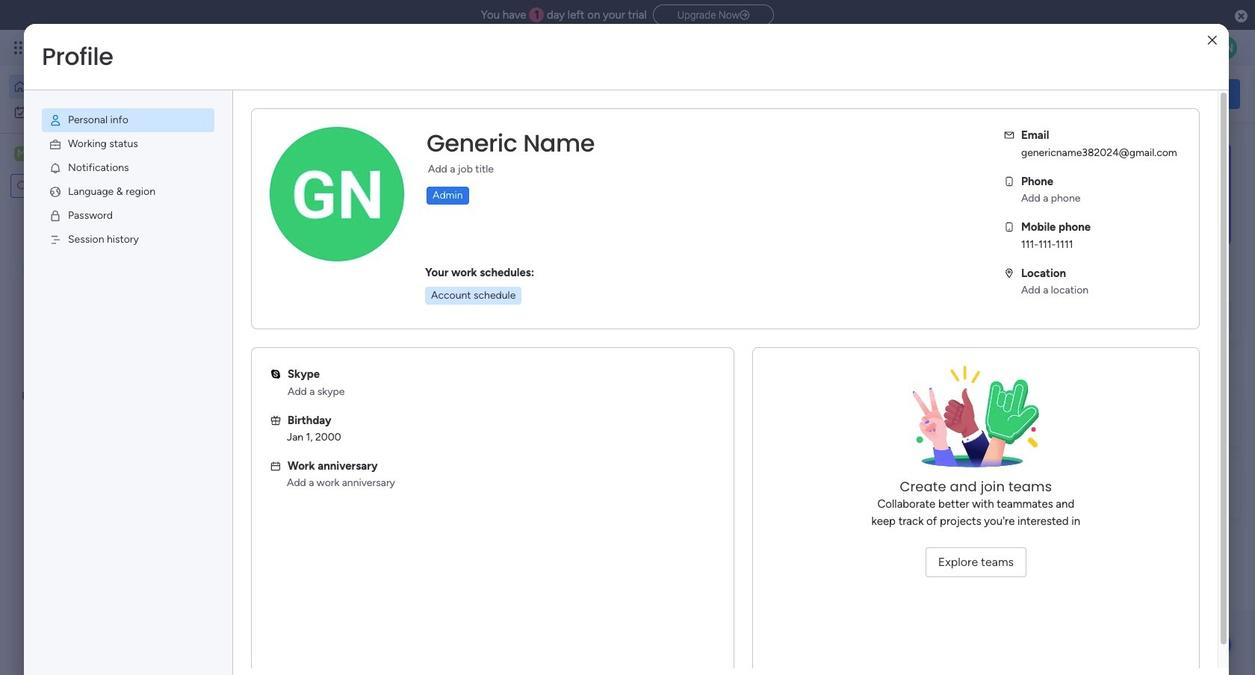Task type: vqa. For each thing, say whether or not it's contained in the screenshot.
2nd Public Board image from the left THE COMPONENT icon
no



Task type: describe. For each thing, give the bounding box(es) containing it.
2 menu item from the top
[[42, 132, 214, 156]]

password image
[[49, 209, 62, 223]]

workspace image
[[14, 146, 29, 162]]

working status image
[[49, 137, 62, 151]]

dapulse rightstroke image
[[740, 10, 750, 21]]

1 option from the top
[[9, 75, 182, 99]]

select product image
[[13, 40, 28, 55]]

component image
[[250, 326, 263, 340]]

close my workspaces image
[[231, 436, 249, 454]]

Search in workspace field
[[31, 177, 107, 195]]

clear search image
[[108, 179, 123, 194]]

close recently visited image
[[231, 152, 249, 170]]

session history image
[[49, 233, 62, 247]]

no teams image
[[901, 366, 1051, 478]]

public board image
[[250, 303, 266, 319]]



Task type: locate. For each thing, give the bounding box(es) containing it.
component image
[[496, 326, 510, 340]]

workspace image
[[256, 481, 291, 517]]

4 menu item from the top
[[42, 180, 214, 204]]

open update feed (inbox) image
[[231, 386, 249, 403]]

generic name image
[[1213, 36, 1237, 60]]

None field
[[423, 128, 599, 159]]

5 menu item from the top
[[42, 204, 214, 228]]

close image
[[1208, 35, 1217, 46]]

language & region image
[[49, 185, 62, 199]]

option up workspace selection element
[[9, 100, 182, 124]]

templates image image
[[1030, 143, 1227, 246]]

menu item
[[42, 108, 214, 132], [42, 132, 214, 156], [42, 156, 214, 180], [42, 180, 214, 204], [42, 204, 214, 228], [42, 228, 214, 252]]

public board image
[[496, 303, 513, 319]]

1 menu item from the top
[[42, 108, 214, 132]]

3 menu item from the top
[[42, 156, 214, 180]]

add to favorites image
[[446, 303, 461, 318]]

notifications image
[[49, 161, 62, 175]]

getting started element
[[1016, 387, 1240, 446]]

workspace selection element
[[14, 145, 125, 164]]

quick search results list box
[[231, 170, 980, 368]]

option up personal info icon
[[9, 75, 182, 99]]

v2 bolt switch image
[[1145, 86, 1154, 102]]

2 option from the top
[[9, 100, 182, 124]]

dapulse close image
[[1235, 9, 1248, 24]]

v2 user feedback image
[[1028, 85, 1040, 102]]

personal info image
[[49, 114, 62, 127]]

menu menu
[[24, 90, 232, 270]]

option
[[9, 75, 182, 99], [9, 100, 182, 124]]

6 menu item from the top
[[42, 228, 214, 252]]

1 vertical spatial option
[[9, 100, 182, 124]]

0 vertical spatial option
[[9, 75, 182, 99]]



